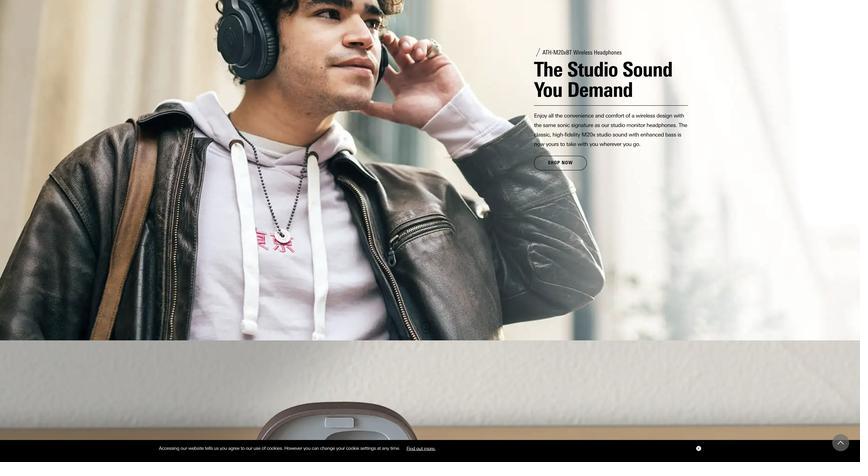Task type: describe. For each thing, give the bounding box(es) containing it.
0 horizontal spatial our
[[181, 446, 187, 452]]

at
[[377, 446, 381, 452]]

fidelity
[[565, 132, 581, 138]]

however
[[285, 446, 302, 452]]

headphones |audio-technica image
[[0, 0, 861, 341]]

monitor
[[627, 122, 646, 129]]

enjoy all the convenience and comfort of a wireless design with the same sonic signature as our studio monitor headphones. the classic, high-fidelity m20x studio sound with enhanced bass is now yours to take with you wherever you go.
[[534, 113, 688, 148]]

0 vertical spatial with
[[674, 113, 685, 119]]

your
[[336, 446, 345, 452]]

find out more.
[[407, 446, 436, 452]]

find
[[407, 446, 415, 452]]

cross image
[[697, 448, 700, 451]]

you left "can"
[[304, 446, 311, 452]]

0 horizontal spatial of
[[262, 446, 266, 452]]

as
[[595, 122, 600, 129]]

signature
[[572, 122, 594, 129]]

go.
[[634, 141, 641, 148]]

us
[[214, 446, 219, 452]]

shop
[[548, 160, 561, 166]]

same
[[543, 122, 556, 129]]

use
[[254, 446, 261, 452]]

time.
[[391, 446, 401, 452]]

sonic
[[558, 122, 570, 129]]

you right us
[[220, 446, 227, 452]]

now
[[562, 160, 573, 166]]

can
[[312, 446, 319, 452]]

more.
[[424, 446, 436, 452]]

enhanced
[[641, 132, 664, 138]]

yours
[[546, 141, 559, 148]]

tells
[[205, 446, 213, 452]]

comfort
[[606, 113, 625, 119]]

is
[[678, 132, 682, 138]]

find out more. link
[[402, 444, 441, 454]]

website
[[188, 446, 204, 452]]



Task type: vqa. For each thing, say whether or not it's contained in the screenshot.
compact,
no



Task type: locate. For each thing, give the bounding box(es) containing it.
1 horizontal spatial our
[[246, 446, 253, 452]]

0 vertical spatial the
[[555, 113, 563, 119]]

of
[[626, 113, 631, 119], [262, 446, 266, 452]]

high-
[[553, 132, 565, 138]]

0 horizontal spatial with
[[578, 141, 588, 148]]

wherever
[[600, 141, 622, 148]]

you down m20x
[[590, 141, 599, 148]]

to inside enjoy all the convenience and comfort of a wireless design with the same sonic signature as our studio monitor headphones. the classic, high-fidelity m20x studio sound with enhanced bass is now yours to take with you wherever you go.
[[561, 141, 565, 148]]

our left website
[[181, 446, 187, 452]]

1 horizontal spatial the
[[555, 113, 563, 119]]

to right "agree"
[[241, 446, 245, 452]]

1 horizontal spatial to
[[561, 141, 565, 148]]

2 horizontal spatial with
[[674, 113, 685, 119]]

2 vertical spatial with
[[578, 141, 588, 148]]

with down m20x
[[578, 141, 588, 148]]

0 horizontal spatial the
[[534, 122, 542, 129]]

our left use
[[246, 446, 253, 452]]

the right the all
[[555, 113, 563, 119]]

accessing our website tells us you agree to our use of cookies. however you can change your cookie settings at any time.
[[159, 446, 402, 452]]

enjoy
[[534, 113, 547, 119]]

agree
[[228, 446, 240, 452]]

of left the a at the top of page
[[626, 113, 631, 119]]

wireless
[[636, 113, 656, 119]]

arrow up image
[[838, 440, 844, 446]]

out
[[417, 446, 423, 452]]

change
[[320, 446, 335, 452]]

sound
[[613, 132, 628, 138]]

design
[[657, 113, 673, 119]]

1 horizontal spatial with
[[629, 132, 640, 138]]

1 vertical spatial the
[[534, 122, 542, 129]]

to left take
[[561, 141, 565, 148]]

1 vertical spatial to
[[241, 446, 245, 452]]

the
[[555, 113, 563, 119], [534, 122, 542, 129]]

cookies.
[[267, 446, 283, 452]]

take
[[567, 141, 577, 148]]

0 vertical spatial of
[[626, 113, 631, 119]]

the down enjoy
[[534, 122, 542, 129]]

you
[[590, 141, 599, 148], [623, 141, 632, 148], [220, 446, 227, 452], [304, 446, 311, 452]]

with up the
[[674, 113, 685, 119]]

studio up wherever
[[597, 132, 612, 138]]

1 vertical spatial studio
[[597, 132, 612, 138]]

0 horizontal spatial to
[[241, 446, 245, 452]]

convenience
[[564, 113, 594, 119]]

accessing
[[159, 446, 179, 452]]

now
[[534, 141, 545, 148]]

our right as
[[602, 122, 610, 129]]

1 vertical spatial of
[[262, 446, 266, 452]]

shop now button
[[534, 156, 587, 171]]

with down monitor
[[629, 132, 640, 138]]

of inside enjoy all the convenience and comfort of a wireless design with the same sonic signature as our studio monitor headphones. the classic, high-fidelity m20x studio sound with enhanced bass is now yours to take with you wherever you go.
[[626, 113, 631, 119]]

of right use
[[262, 446, 266, 452]]

with
[[674, 113, 685, 119], [629, 132, 640, 138], [578, 141, 588, 148]]

settings
[[361, 446, 376, 452]]

our inside enjoy all the convenience and comfort of a wireless design with the same sonic signature as our studio monitor headphones. the classic, high-fidelity m20x studio sound with enhanced bass is now yours to take with you wherever you go.
[[602, 122, 610, 129]]

any
[[382, 446, 389, 452]]

headphones.
[[647, 122, 678, 129]]

1 horizontal spatial of
[[626, 113, 631, 119]]

ath-sq1tw wireless earbuds image
[[0, 341, 861, 463]]

bass
[[666, 132, 677, 138]]

shop now link
[[534, 156, 587, 171]]

our
[[602, 122, 610, 129], [181, 446, 187, 452], [246, 446, 253, 452]]

cookie
[[346, 446, 359, 452]]

and
[[596, 113, 605, 119]]

studio up sound
[[611, 122, 626, 129]]

a
[[632, 113, 635, 119]]

1 vertical spatial with
[[629, 132, 640, 138]]

the
[[679, 122, 688, 129]]

shop now
[[548, 160, 573, 166]]

2 horizontal spatial our
[[602, 122, 610, 129]]

0 vertical spatial studio
[[611, 122, 626, 129]]

classic,
[[534, 132, 552, 138]]

you left go.
[[623, 141, 632, 148]]

0 vertical spatial to
[[561, 141, 565, 148]]

all
[[549, 113, 554, 119]]

studio
[[611, 122, 626, 129], [597, 132, 612, 138]]

to
[[561, 141, 565, 148], [241, 446, 245, 452]]

m20x
[[582, 132, 596, 138]]



